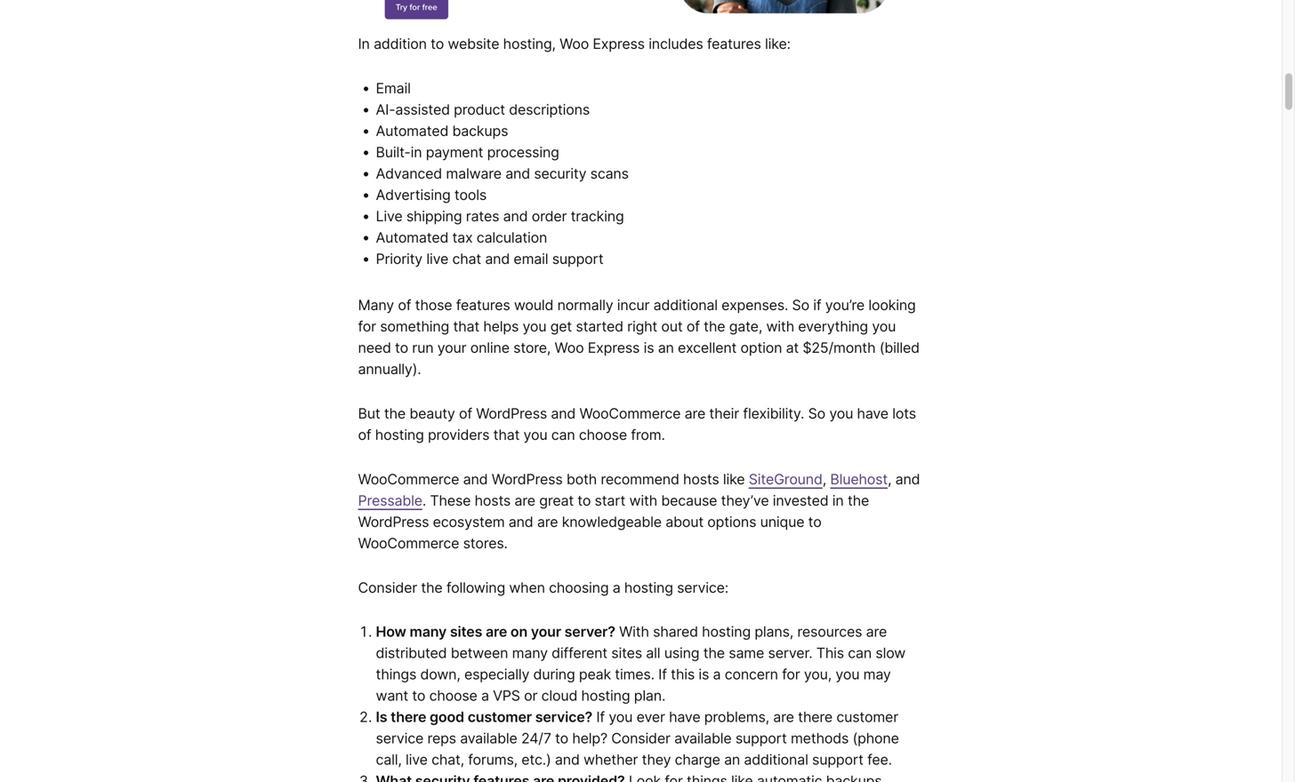 Task type: vqa. For each thing, say whether or not it's contained in the screenshot.
backups
yes



Task type: locate. For each thing, give the bounding box(es) containing it.
in down bluehost
[[832, 492, 844, 510]]

0 horizontal spatial is
[[644, 339, 654, 357]]

support right email
[[552, 250, 604, 268]]

automated up priority
[[376, 229, 449, 246]]

good
[[430, 709, 464, 726]]

express down started at left top
[[588, 339, 640, 357]]

1 vertical spatial many
[[512, 645, 548, 662]]

you down looking
[[872, 318, 896, 335]]

for down server. in the right of the page
[[782, 666, 800, 684]]

0 vertical spatial many
[[410, 624, 447, 641]]

normally
[[557, 297, 613, 314]]

you down this
[[836, 666, 860, 684]]

available up forums,
[[460, 730, 517, 748]]

that up online
[[453, 318, 479, 335]]

1 vertical spatial with
[[629, 492, 657, 510]]

0 horizontal spatial additional
[[653, 297, 718, 314]]

you
[[523, 318, 547, 335], [872, 318, 896, 335], [829, 405, 853, 423], [524, 427, 547, 444], [836, 666, 860, 684], [609, 709, 633, 726]]

rates
[[466, 208, 499, 225]]

1 horizontal spatial additional
[[744, 752, 808, 769]]

of up providers
[[459, 405, 472, 423]]

0 vertical spatial is
[[644, 339, 654, 357]]

especially
[[464, 666, 529, 684]]

24/7
[[521, 730, 551, 748]]

consider up how
[[358, 579, 417, 597]]

with up at
[[766, 318, 794, 335]]

,
[[823, 471, 826, 488], [888, 471, 892, 488]]

1 horizontal spatial consider
[[611, 730, 670, 748]]

hosts up ecosystem
[[475, 492, 511, 510]]

great
[[539, 492, 574, 510]]

features
[[707, 35, 761, 53], [456, 297, 510, 314]]

there up 'methods'
[[798, 709, 833, 726]]

if up "help?"
[[596, 709, 605, 726]]

or
[[524, 688, 538, 705]]

so inside many of those features would normally incur additional expenses. so if you're looking for something that helps you get started right out of the gate, with everything you need to run your online store, woo express is an excellent option at $25/month (billed annually).
[[792, 297, 809, 314]]

service?
[[535, 709, 592, 726]]

to left run
[[395, 339, 408, 357]]

with shared hosting plans, resources are distributed between many different sites all using the same server. this can slow things down, especially during peak times. if this is a concern for you, you may want to choose a vps or cloud hosting plan.
[[376, 624, 906, 705]]

1 vertical spatial can
[[848, 645, 872, 662]]

at
[[786, 339, 799, 357]]

the right but
[[384, 405, 406, 423]]

customer down vps at left
[[468, 709, 532, 726]]

many of those features would normally incur additional expenses. so if you're looking for something that helps you get started right out of the gate, with everything you need to run your online store, woo express is an excellent option at $25/month (billed annually).
[[358, 297, 920, 378]]

2 available from the left
[[674, 730, 732, 748]]

problems,
[[704, 709, 769, 726]]

2 vertical spatial support
[[812, 752, 864, 769]]

2 vertical spatial woocommerce
[[358, 535, 459, 552]]

0 horizontal spatial there
[[391, 709, 426, 726]]

choose inside with shared hosting plans, resources are distributed between many different sites all using the same server. this can slow things down, especially during peak times. if this is a concern for you, you may want to choose a vps or cloud hosting plan.
[[429, 688, 477, 705]]

$25/month
[[803, 339, 876, 357]]

0 horizontal spatial choose
[[429, 688, 477, 705]]

you inside with shared hosting plans, resources are distributed between many different sites all using the same server. this can slow things down, especially during peak times. if this is a concern for you, you may want to choose a vps or cloud hosting plan.
[[836, 666, 860, 684]]

1 vertical spatial in
[[832, 492, 844, 510]]

0 vertical spatial hosts
[[683, 471, 719, 488]]

charge
[[675, 752, 720, 769]]

you inside the if you ever have problems, are there customer service reps available 24/7 to help? consider available support methods (phone call, live chat, forums, etc.) and whether they charge an additional support fee.
[[609, 709, 633, 726]]

0 vertical spatial in
[[411, 144, 422, 161]]

1 vertical spatial an
[[724, 752, 740, 769]]

live down service
[[406, 752, 428, 769]]

the inside but the beauty of wordpress and woocommerce are their flexibility. so you have lots of hosting providers that you can choose from.
[[384, 405, 406, 423]]

an
[[658, 339, 674, 357], [724, 752, 740, 769]]

1 horizontal spatial if
[[658, 666, 667, 684]]

ecosystem
[[433, 514, 505, 531]]

0 horizontal spatial a
[[481, 688, 489, 705]]

you,
[[804, 666, 832, 684]]

1 vertical spatial additional
[[744, 752, 808, 769]]

for
[[358, 318, 376, 335], [782, 666, 800, 684]]

available up 'charge'
[[674, 730, 732, 748]]

excellent
[[678, 339, 737, 357]]

1 horizontal spatial there
[[798, 709, 833, 726]]

customer up (phone
[[836, 709, 898, 726]]

is down right
[[644, 339, 654, 357]]

can up may
[[848, 645, 872, 662]]

if inside the if you ever have problems, are there customer service reps available 24/7 to help? consider available support methods (phone call, live chat, forums, etc.) and whether they charge an additional support fee.
[[596, 709, 605, 726]]

woo right hosting,
[[560, 35, 589, 53]]

server.
[[768, 645, 813, 662]]

woo
[[560, 35, 589, 53], [555, 339, 584, 357]]

features up helps
[[456, 297, 510, 314]]

hosts up because
[[683, 471, 719, 488]]

wordpress up providers
[[476, 405, 547, 423]]

1 vertical spatial have
[[669, 709, 700, 726]]

wordpress up great on the left
[[492, 471, 563, 488]]

in up advanced
[[411, 144, 422, 161]]

1 horizontal spatial features
[[707, 35, 761, 53]]

everything
[[798, 318, 868, 335]]

consider down ever
[[611, 730, 670, 748]]

with down "recommend"
[[629, 492, 657, 510]]

0 vertical spatial an
[[658, 339, 674, 357]]

woocommerce inside . these hosts are great to start with because they've invested in the wordpress ecosystem and are knowledgeable about options unique to woocommerce stores.
[[358, 535, 459, 552]]

1 vertical spatial live
[[406, 752, 428, 769]]

in
[[358, 35, 370, 53]]

invested
[[773, 492, 829, 510]]

0 horizontal spatial with
[[629, 492, 657, 510]]

can inside but the beauty of wordpress and woocommerce are their flexibility. so you have lots of hosting providers that you can choose from.
[[551, 427, 575, 444]]

hosting
[[375, 427, 424, 444], [624, 579, 673, 597], [702, 624, 751, 641], [581, 688, 630, 705]]

and right ecosystem
[[509, 514, 533, 531]]

0 vertical spatial that
[[453, 318, 479, 335]]

0 horizontal spatial hosts
[[475, 492, 511, 510]]

1 horizontal spatial customer
[[836, 709, 898, 726]]

2 automated from the top
[[376, 229, 449, 246]]

0 horizontal spatial your
[[437, 339, 466, 357]]

peak
[[579, 666, 611, 684]]

may
[[863, 666, 891, 684]]

bluehost
[[830, 471, 888, 488]]

is
[[644, 339, 654, 357], [699, 666, 709, 684]]

0 horizontal spatial that
[[453, 318, 479, 335]]

1 vertical spatial is
[[699, 666, 709, 684]]

additional up the out
[[653, 297, 718, 314]]

support down 'methods'
[[812, 752, 864, 769]]

1 horizontal spatial many
[[512, 645, 548, 662]]

woocommerce up from.
[[580, 405, 681, 423]]

1 vertical spatial support
[[735, 730, 787, 748]]

1 horizontal spatial available
[[674, 730, 732, 748]]

and inside the if you ever have problems, are there customer service reps available 24/7 to help? consider available support methods (phone call, live chat, forums, etc.) and whether they charge an additional support fee.
[[555, 752, 580, 769]]

2 customer from the left
[[836, 709, 898, 726]]

. these hosts are great to start with because they've invested in the wordpress ecosystem and are knowledgeable about options unique to woocommerce stores.
[[358, 492, 869, 552]]

get
[[550, 318, 572, 335]]

if left this
[[658, 666, 667, 684]]

0 vertical spatial features
[[707, 35, 761, 53]]

have right ever
[[669, 709, 700, 726]]

additional down 'methods'
[[744, 752, 808, 769]]

0 horizontal spatial features
[[456, 297, 510, 314]]

a right this
[[713, 666, 721, 684]]

0 vertical spatial wordpress
[[476, 405, 547, 423]]

run
[[412, 339, 434, 357]]

1 horizontal spatial with
[[766, 318, 794, 335]]

the inside with shared hosting plans, resources are distributed between many different sites all using the same server. this can slow things down, especially during peak times. if this is a concern for you, you may want to choose a vps or cloud hosting plan.
[[703, 645, 725, 662]]

support inside email ai-assisted product descriptions automated backups built-in payment processing advanced malware and security scans advertising tools live shipping rates and order tracking automated tax calculation priority live chat and email support
[[552, 250, 604, 268]]

the up excellent
[[704, 318, 725, 335]]

and right etc.)
[[555, 752, 580, 769]]

to right want
[[412, 688, 425, 705]]

2 vertical spatial wordpress
[[358, 514, 429, 531]]

choose left from.
[[579, 427, 627, 444]]

chat
[[452, 250, 481, 268]]

2 there from the left
[[798, 709, 833, 726]]

things
[[376, 666, 416, 684]]

1 vertical spatial so
[[808, 405, 825, 423]]

your right run
[[437, 339, 466, 357]]

malware
[[446, 165, 502, 182]]

to inside the if you ever have problems, are there customer service reps available 24/7 to help? consider available support methods (phone call, live chat, forums, etc.) and whether they charge an additional support fee.
[[555, 730, 568, 748]]

using
[[664, 645, 700, 662]]

consider
[[358, 579, 417, 597], [611, 730, 670, 748]]

1 horizontal spatial have
[[857, 405, 889, 423]]

many inside with shared hosting plans, resources are distributed between many different sites all using the same server. this can slow things down, especially during peak times. if this is a concern for you, you may want to choose a vps or cloud hosting plan.
[[512, 645, 548, 662]]

so
[[792, 297, 809, 314], [808, 405, 825, 423]]

plans,
[[755, 624, 794, 641]]

you left ever
[[609, 709, 633, 726]]

is right this
[[699, 666, 709, 684]]

1 horizontal spatial sites
[[611, 645, 642, 662]]

automated down assisted
[[376, 122, 449, 140]]

they
[[642, 752, 671, 769]]

0 vertical spatial with
[[766, 318, 794, 335]]

order
[[532, 208, 567, 225]]

1 horizontal spatial for
[[782, 666, 800, 684]]

hosting down but
[[375, 427, 424, 444]]

features left like:
[[707, 35, 761, 53]]

sites inside with shared hosting plans, resources are distributed between many different sites all using the same server. this can slow things down, especially during peak times. if this is a concern for you, you may want to choose a vps or cloud hosting plan.
[[611, 645, 642, 662]]

live left chat
[[426, 250, 448, 268]]

live
[[426, 250, 448, 268], [406, 752, 428, 769]]

and up these in the bottom left of the page
[[463, 471, 488, 488]]

1 vertical spatial your
[[531, 624, 561, 641]]

1 horizontal spatial an
[[724, 752, 740, 769]]

methods
[[791, 730, 849, 748]]

wordpress
[[476, 405, 547, 423], [492, 471, 563, 488], [358, 514, 429, 531]]

to
[[431, 35, 444, 53], [395, 339, 408, 357], [578, 492, 591, 510], [808, 514, 822, 531], [412, 688, 425, 705], [555, 730, 568, 748]]

0 vertical spatial have
[[857, 405, 889, 423]]

live inside the if you ever have problems, are there customer service reps available 24/7 to help? consider available support methods (phone call, live chat, forums, etc.) and whether they charge an additional support fee.
[[406, 752, 428, 769]]

0 vertical spatial your
[[437, 339, 466, 357]]

your inside many of those features would normally incur additional expenses. so if you're looking for something that helps you get started right out of the gate, with everything you need to run your online store, woo express is an excellent option at $25/month (billed annually).
[[437, 339, 466, 357]]

an right 'charge'
[[724, 752, 740, 769]]

2 horizontal spatial support
[[812, 752, 864, 769]]

1 horizontal spatial can
[[848, 645, 872, 662]]

0 vertical spatial if
[[658, 666, 667, 684]]

for up need
[[358, 318, 376, 335]]

this
[[816, 645, 844, 662]]

tracking
[[571, 208, 624, 225]]

times.
[[615, 666, 655, 684]]

0 horizontal spatial many
[[410, 624, 447, 641]]

1 vertical spatial choose
[[429, 688, 477, 705]]

0 vertical spatial express
[[593, 35, 645, 53]]

woo down get
[[555, 339, 584, 357]]

for inside many of those features would normally incur additional expenses. so if you're looking for something that helps you get started right out of the gate, with everything you need to run your online store, woo express is an excellent option at $25/month (billed annually).
[[358, 318, 376, 335]]

woocommerce up .
[[358, 471, 459, 488]]

1 horizontal spatial ,
[[888, 471, 892, 488]]

1 horizontal spatial hosts
[[683, 471, 719, 488]]

wordpress inside but the beauty of wordpress and woocommerce are their flexibility. so you have lots of hosting providers that you can choose from.
[[476, 405, 547, 423]]

an down the out
[[658, 339, 674, 357]]

0 horizontal spatial an
[[658, 339, 674, 357]]

are up 'methods'
[[773, 709, 794, 726]]

fee.
[[867, 752, 892, 769]]

many down on at the bottom
[[512, 645, 548, 662]]

distributed
[[376, 645, 447, 662]]

customer
[[468, 709, 532, 726], [836, 709, 898, 726]]

can inside with shared hosting plans, resources are distributed between many different sites all using the same server. this can slow things down, especially during peak times. if this is a concern for you, you may want to choose a vps or cloud hosting plan.
[[848, 645, 872, 662]]

have left lots
[[857, 405, 889, 423]]

0 vertical spatial live
[[426, 250, 448, 268]]

chat,
[[432, 752, 464, 769]]

support down "problems,"
[[735, 730, 787, 748]]

1 vertical spatial express
[[588, 339, 640, 357]]

1 vertical spatial that
[[493, 427, 520, 444]]

your right on at the bottom
[[531, 624, 561, 641]]

tax
[[452, 229, 473, 246]]

sites down with
[[611, 645, 642, 662]]

of right the out
[[687, 318, 700, 335]]

to down 'invested'
[[808, 514, 822, 531]]

the down bluehost
[[848, 492, 869, 510]]

choose
[[579, 427, 627, 444], [429, 688, 477, 705]]

choose up the good
[[429, 688, 477, 705]]

1 vertical spatial woocommerce
[[358, 471, 459, 488]]

0 vertical spatial woocommerce
[[580, 405, 681, 423]]

that inside many of those features would normally incur additional expenses. so if you're looking for something that helps you get started right out of the gate, with everything you need to run your online store, woo express is an excellent option at $25/month (billed annually).
[[453, 318, 479, 335]]

that right providers
[[493, 427, 520, 444]]

available
[[460, 730, 517, 748], [674, 730, 732, 748]]

woocommerce down .
[[358, 535, 459, 552]]

wordpress down pressable
[[358, 514, 429, 531]]

many up distributed
[[410, 624, 447, 641]]

1 horizontal spatial a
[[613, 579, 621, 597]]

call,
[[376, 752, 402, 769]]

0 horizontal spatial for
[[358, 318, 376, 335]]

1 vertical spatial if
[[596, 709, 605, 726]]

sites
[[450, 624, 482, 641], [611, 645, 642, 662]]

to down "service?"
[[555, 730, 568, 748]]

0 horizontal spatial available
[[460, 730, 517, 748]]

with
[[619, 624, 649, 641]]

1 vertical spatial consider
[[611, 730, 670, 748]]

0 horizontal spatial if
[[596, 709, 605, 726]]

is there good customer service?
[[376, 709, 592, 726]]

0 vertical spatial can
[[551, 427, 575, 444]]

live inside email ai-assisted product descriptions automated backups built-in payment processing advanced malware and security scans advertising tools live shipping rates and order tracking automated tax calculation priority live chat and email support
[[426, 250, 448, 268]]

in inside . these hosts are great to start with because they've invested in the wordpress ecosystem and are knowledgeable about options unique to woocommerce stores.
[[832, 492, 844, 510]]

1 vertical spatial automated
[[376, 229, 449, 246]]

1 horizontal spatial in
[[832, 492, 844, 510]]

1 horizontal spatial your
[[531, 624, 561, 641]]

sites up the between
[[450, 624, 482, 641]]

express down woo express homepage image
[[593, 35, 645, 53]]

0 horizontal spatial sites
[[450, 624, 482, 641]]

so right flexibility.
[[808, 405, 825, 423]]

are inside but the beauty of wordpress and woocommerce are their flexibility. so you have lots of hosting providers that you can choose from.
[[685, 405, 705, 423]]

and up calculation
[[503, 208, 528, 225]]

1 vertical spatial for
[[782, 666, 800, 684]]

hosts
[[683, 471, 719, 488], [475, 492, 511, 510]]

there inside the if you ever have problems, are there customer service reps available 24/7 to help? consider available support methods (phone call, live chat, forums, etc.) and whether they charge an additional support fee.
[[798, 709, 833, 726]]

0 horizontal spatial ,
[[823, 471, 826, 488]]

0 horizontal spatial can
[[551, 427, 575, 444]]

woocommerce inside woocommerce and wordpress both recommend hosts like siteground , bluehost , and pressable
[[358, 471, 459, 488]]

the left following
[[421, 579, 443, 597]]

of
[[398, 297, 411, 314], [687, 318, 700, 335], [459, 405, 472, 423], [358, 427, 371, 444]]

unique
[[760, 514, 804, 531]]

0 vertical spatial choose
[[579, 427, 627, 444]]

start
[[595, 492, 626, 510]]

0 vertical spatial automated
[[376, 122, 449, 140]]

1 horizontal spatial that
[[493, 427, 520, 444]]

a up is there good customer service?
[[481, 688, 489, 705]]

1 vertical spatial sites
[[611, 645, 642, 662]]

0 vertical spatial additional
[[653, 297, 718, 314]]

the right using
[[703, 645, 725, 662]]

started
[[576, 318, 623, 335]]

they've
[[721, 492, 769, 510]]

choose inside but the beauty of wordpress and woocommerce are their flexibility. so you have lots of hosting providers that you can choose from.
[[579, 427, 627, 444]]

for inside with shared hosting plans, resources are distributed between many different sites all using the same server. this can slow things down, especially during peak times. if this is a concern for you, you may want to choose a vps or cloud hosting plan.
[[782, 666, 800, 684]]

1 vertical spatial a
[[713, 666, 721, 684]]

on
[[511, 624, 528, 641]]

0 horizontal spatial customer
[[468, 709, 532, 726]]

looking
[[868, 297, 916, 314]]

if
[[658, 666, 667, 684], [596, 709, 605, 726]]

product
[[454, 101, 505, 118]]

have inside the if you ever have problems, are there customer service reps available 24/7 to help? consider available support methods (phone call, live chat, forums, etc.) and whether they charge an additional support fee.
[[669, 709, 700, 726]]

so left if
[[792, 297, 809, 314]]

1 horizontal spatial choose
[[579, 427, 627, 444]]

2 horizontal spatial a
[[713, 666, 721, 684]]

descriptions
[[509, 101, 590, 118]]

1 vertical spatial woo
[[555, 339, 584, 357]]

1 vertical spatial wordpress
[[492, 471, 563, 488]]

something
[[380, 318, 449, 335]]

0 vertical spatial support
[[552, 250, 604, 268]]

have inside but the beauty of wordpress and woocommerce are their flexibility. so you have lots of hosting providers that you can choose from.
[[857, 405, 889, 423]]

hosts inside woocommerce and wordpress both recommend hosts like siteground , bluehost , and pressable
[[683, 471, 719, 488]]

2 , from the left
[[888, 471, 892, 488]]

are inside with shared hosting plans, resources are distributed between many different sites all using the same server. this can slow things down, especially during peak times. if this is a concern for you, you may want to choose a vps or cloud hosting plan.
[[866, 624, 887, 641]]

are left their
[[685, 405, 705, 423]]

0 vertical spatial for
[[358, 318, 376, 335]]

2 vertical spatial a
[[481, 688, 489, 705]]

1 vertical spatial hosts
[[475, 492, 511, 510]]

1 vertical spatial features
[[456, 297, 510, 314]]

1 horizontal spatial is
[[699, 666, 709, 684]]

a right choosing
[[613, 579, 621, 597]]

in inside email ai-assisted product descriptions automated backups built-in payment processing advanced malware and security scans advertising tools live shipping rates and order tracking automated tax calculation priority live chat and email support
[[411, 144, 422, 161]]

whether
[[584, 752, 638, 769]]

are up slow
[[866, 624, 887, 641]]

and
[[505, 165, 530, 182], [503, 208, 528, 225], [485, 250, 510, 268], [551, 405, 576, 423], [463, 471, 488, 488], [895, 471, 920, 488], [509, 514, 533, 531], [555, 752, 580, 769]]

there up service
[[391, 709, 426, 726]]

and up both
[[551, 405, 576, 423]]

ever
[[637, 709, 665, 726]]

0 horizontal spatial have
[[669, 709, 700, 726]]

ai-
[[376, 101, 395, 118]]

can up both
[[551, 427, 575, 444]]



Task type: describe. For each thing, give the bounding box(es) containing it.
woocommerce inside but the beauty of wordpress and woocommerce are their flexibility. so you have lots of hosting providers that you can choose from.
[[580, 405, 681, 423]]

an inside the if you ever have problems, are there customer service reps available 24/7 to help? consider available support methods (phone call, live chat, forums, etc.) and whether they charge an additional support fee.
[[724, 752, 740, 769]]

siteground link
[[749, 471, 823, 488]]

you up great on the left
[[524, 427, 547, 444]]

are left great on the left
[[515, 492, 535, 510]]

to down both
[[578, 492, 591, 510]]

1 , from the left
[[823, 471, 826, 488]]

and inside . these hosts are great to start with because they've invested in the wordpress ecosystem and are knowledgeable about options unique to woocommerce stores.
[[509, 514, 533, 531]]

hosting up with
[[624, 579, 673, 597]]

additional inside many of those features would normally incur additional expenses. so if you're looking for something that helps you get started right out of the gate, with everything you need to run your online store, woo express is an excellent option at $25/month (billed annually).
[[653, 297, 718, 314]]

are inside the if you ever have problems, are there customer service reps available 24/7 to help? consider available support methods (phone call, live chat, forums, etc.) and whether they charge an additional support fee.
[[773, 709, 794, 726]]

about
[[666, 514, 704, 531]]

1 there from the left
[[391, 709, 426, 726]]

are left on at the bottom
[[486, 624, 507, 641]]

like:
[[765, 35, 791, 53]]

different
[[552, 645, 608, 662]]

following
[[446, 579, 505, 597]]

express inside many of those features would normally incur additional expenses. so if you're looking for something that helps you get started right out of the gate, with everything you need to run your online store, woo express is an excellent option at $25/month (billed annually).
[[588, 339, 640, 357]]

1 horizontal spatial support
[[735, 730, 787, 748]]

shared
[[653, 624, 698, 641]]

woo inside many of those features would normally incur additional expenses. so if you're looking for something that helps you get started right out of the gate, with everything you need to run your online store, woo express is an excellent option at $25/month (billed annually).
[[555, 339, 584, 357]]

from.
[[631, 427, 665, 444]]

is inside with shared hosting plans, resources are distributed between many different sites all using the same server. this can slow things down, especially during peak times. if this is a concern for you, you may want to choose a vps or cloud hosting plan.
[[699, 666, 709, 684]]

with inside . these hosts are great to start with because they've invested in the wordpress ecosystem and are knowledgeable about options unique to woocommerce stores.
[[629, 492, 657, 510]]

annually).
[[358, 361, 421, 378]]

addition
[[374, 35, 427, 53]]

wordpress inside woocommerce and wordpress both recommend hosts like siteground , bluehost , and pressable
[[492, 471, 563, 488]]

woo express homepage image
[[358, 0, 924, 33]]

gate,
[[729, 318, 762, 335]]

all
[[646, 645, 660, 662]]

options
[[707, 514, 756, 531]]

out
[[661, 318, 683, 335]]

priority
[[376, 250, 423, 268]]

of up something on the top left of the page
[[398, 297, 411, 314]]

hosting down peak
[[581, 688, 630, 705]]

hosting inside but the beauty of wordpress and woocommerce are their flexibility. so you have lots of hosting providers that you can choose from.
[[375, 427, 424, 444]]

to inside many of those features would normally incur additional expenses. so if you're looking for something that helps you get started right out of the gate, with everything you need to run your online store, woo express is an excellent option at $25/month (billed annually).
[[395, 339, 408, 357]]

the inside many of those features would normally incur additional expenses. so if you're looking for something that helps you get started right out of the gate, with everything you need to run your online store, woo express is an excellent option at $25/month (billed annually).
[[704, 318, 725, 335]]

bluehost link
[[830, 471, 888, 488]]

choosing
[[549, 579, 609, 597]]

and right bluehost
[[895, 471, 920, 488]]

etc.)
[[522, 752, 551, 769]]

server?
[[565, 624, 615, 641]]

hosts inside . these hosts are great to start with because they've invested in the wordpress ecosystem and are knowledgeable about options unique to woocommerce stores.
[[475, 492, 511, 510]]

providers
[[428, 427, 490, 444]]

email
[[514, 250, 548, 268]]

backups
[[452, 122, 508, 140]]

is inside many of those features would normally incur additional expenses. so if you're looking for something that helps you get started right out of the gate, with everything you need to run your online store, woo express is an excellent option at $25/month (billed annually).
[[644, 339, 654, 357]]

hosting up the same
[[702, 624, 751, 641]]

between
[[451, 645, 508, 662]]

but the beauty of wordpress and woocommerce are their flexibility. so you have lots of hosting providers that you can choose from.
[[358, 405, 916, 444]]

0 horizontal spatial consider
[[358, 579, 417, 597]]

to left website
[[431, 35, 444, 53]]

vps
[[493, 688, 520, 705]]

shipping
[[406, 208, 462, 225]]

if
[[813, 297, 821, 314]]

so inside but the beauty of wordpress and woocommerce are their flexibility. so you have lots of hosting providers that you can choose from.
[[808, 405, 825, 423]]

0 vertical spatial a
[[613, 579, 621, 597]]

resources
[[797, 624, 862, 641]]

and down calculation
[[485, 250, 510, 268]]

you left lots
[[829, 405, 853, 423]]

(billed
[[880, 339, 920, 357]]

many
[[358, 297, 394, 314]]

forums,
[[468, 752, 518, 769]]

store,
[[513, 339, 551, 357]]

is
[[376, 709, 387, 726]]

you down would
[[523, 318, 547, 335]]

of down but
[[358, 427, 371, 444]]

includes
[[649, 35, 703, 53]]

help?
[[572, 730, 607, 748]]

because
[[661, 492, 717, 510]]

consider the following when choosing a hosting service:
[[358, 579, 729, 597]]

.
[[422, 492, 426, 510]]

like
[[723, 471, 745, 488]]

are down great on the left
[[537, 514, 558, 531]]

pressable link
[[358, 492, 422, 510]]

siteground
[[749, 471, 823, 488]]

customer inside the if you ever have problems, are there customer service reps available 24/7 to help? consider available support methods (phone call, live chat, forums, etc.) and whether they charge an additional support fee.
[[836, 709, 898, 726]]

lots
[[892, 405, 916, 423]]

wordpress inside . these hosts are great to start with because they've invested in the wordpress ecosystem and are knowledgeable about options unique to woocommerce stores.
[[358, 514, 429, 531]]

and down processing
[[505, 165, 530, 182]]

right
[[627, 318, 657, 335]]

additional inside the if you ever have problems, are there customer service reps available 24/7 to help? consider available support methods (phone call, live chat, forums, etc.) and whether they charge an additional support fee.
[[744, 752, 808, 769]]

an inside many of those features would normally incur additional expenses. so if you're looking for something that helps you get started right out of the gate, with everything you need to run your online store, woo express is an excellent option at $25/month (billed annually).
[[658, 339, 674, 357]]

with inside many of those features would normally incur additional expenses. so if you're looking for something that helps you get started right out of the gate, with everything you need to run your online store, woo express is an excellent option at $25/month (billed annually).
[[766, 318, 794, 335]]

reps
[[427, 730, 456, 748]]

concern
[[725, 666, 778, 684]]

expenses.
[[722, 297, 788, 314]]

payment
[[426, 144, 483, 161]]

features inside many of those features would normally incur additional expenses. so if you're looking for something that helps you get started right out of the gate, with everything you need to run your online store, woo express is an excellent option at $25/month (billed annually).
[[456, 297, 510, 314]]

advanced
[[376, 165, 442, 182]]

email ai-assisted product descriptions automated backups built-in payment processing advanced malware and security scans advertising tools live shipping rates and order tracking automated tax calculation priority live chat and email support
[[376, 80, 629, 268]]

but
[[358, 405, 380, 423]]

and inside but the beauty of wordpress and woocommerce are their flexibility. so you have lots of hosting providers that you can choose from.
[[551, 405, 576, 423]]

0 vertical spatial sites
[[450, 624, 482, 641]]

(phone
[[853, 730, 899, 748]]

down,
[[420, 666, 460, 684]]

these
[[430, 492, 471, 510]]

stores.
[[463, 535, 508, 552]]

want
[[376, 688, 408, 705]]

beauty
[[410, 405, 455, 423]]

built-
[[376, 144, 411, 161]]

would
[[514, 297, 554, 314]]

online
[[470, 339, 510, 357]]

during
[[533, 666, 575, 684]]

you're
[[825, 297, 865, 314]]

if inside with shared hosting plans, resources are distributed between many different sites all using the same server. this can slow things down, especially during peak times. if this is a concern for you, you may want to choose a vps or cloud hosting plan.
[[658, 666, 667, 684]]

pressable
[[358, 492, 422, 510]]

knowledgeable
[[562, 514, 662, 531]]

that inside but the beauty of wordpress and woocommerce are their flexibility. so you have lots of hosting providers that you can choose from.
[[493, 427, 520, 444]]

cloud
[[541, 688, 578, 705]]

hosting,
[[503, 35, 556, 53]]

to inside with shared hosting plans, resources are distributed between many different sites all using the same server. this can slow things down, especially during peak times. if this is a concern for you, you may want to choose a vps or cloud hosting plan.
[[412, 688, 425, 705]]

the inside . these hosts are great to start with because they've invested in the wordpress ecosystem and are knowledgeable about options unique to woocommerce stores.
[[848, 492, 869, 510]]

1 customer from the left
[[468, 709, 532, 726]]

calculation
[[477, 229, 547, 246]]

processing
[[487, 144, 559, 161]]

flexibility.
[[743, 405, 804, 423]]

incur
[[617, 297, 650, 314]]

1 automated from the top
[[376, 122, 449, 140]]

consider inside the if you ever have problems, are there customer service reps available 24/7 to help? consider available support methods (phone call, live chat, forums, etc.) and whether they charge an additional support fee.
[[611, 730, 670, 748]]

1 available from the left
[[460, 730, 517, 748]]

this
[[671, 666, 695, 684]]

plan.
[[634, 688, 666, 705]]

need
[[358, 339, 391, 357]]

0 vertical spatial woo
[[560, 35, 589, 53]]



